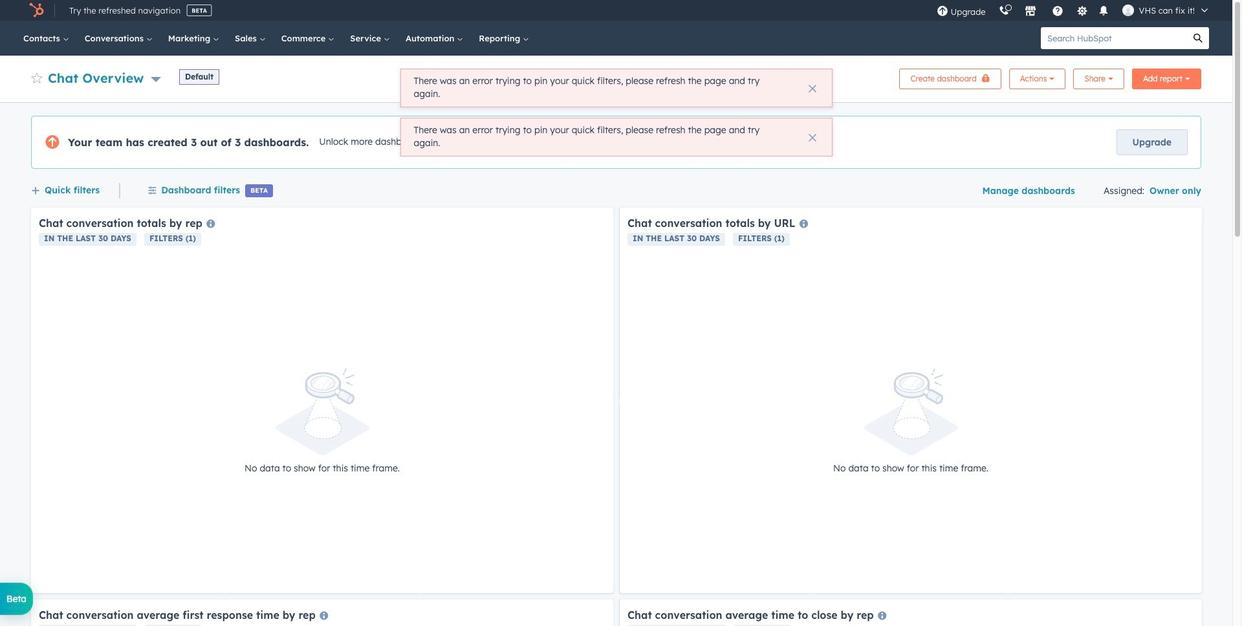 Task type: describe. For each thing, give the bounding box(es) containing it.
chat conversation average first response time by rep element
[[31, 600, 614, 626]]

chat conversation totals by rep element
[[31, 208, 614, 593]]

jer mill image
[[1123, 5, 1134, 16]]

1 close image from the top
[[809, 85, 816, 93]]

2 close image from the top
[[809, 134, 816, 142]]



Task type: locate. For each thing, give the bounding box(es) containing it.
Search HubSpot search field
[[1041, 27, 1188, 49]]

0 vertical spatial close image
[[809, 85, 816, 93]]

1 close image from the top
[[809, 85, 816, 93]]

1 vertical spatial close image
[[809, 134, 816, 142]]

2 close image from the top
[[809, 134, 816, 142]]

banner
[[31, 65, 1202, 89]]

chat conversation average time to close by rep element
[[620, 600, 1202, 626]]

marketplaces image
[[1025, 6, 1036, 17]]

1 vertical spatial close image
[[809, 134, 816, 142]]

close image
[[809, 85, 816, 93], [809, 134, 816, 142]]

chat conversation totals by url element
[[620, 208, 1202, 593]]

0 vertical spatial close image
[[809, 85, 816, 93]]

alert
[[400, 69, 833, 107], [400, 69, 833, 107], [400, 118, 833, 157], [400, 118, 833, 157]]

close image
[[809, 85, 816, 93], [809, 134, 816, 142]]

menu
[[930, 0, 1217, 21]]



Task type: vqa. For each thing, say whether or not it's contained in the screenshot.
Chat conversation totals by URL Element
yes



